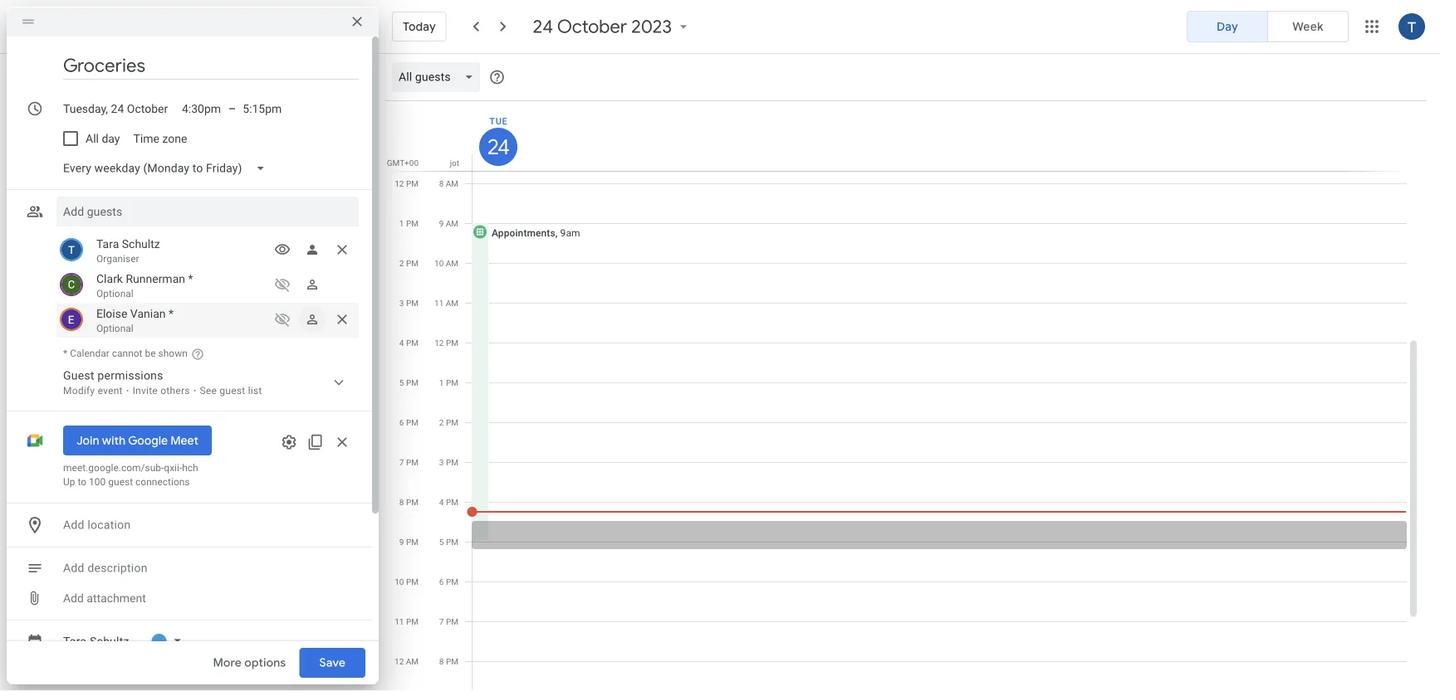 Task type: locate. For each thing, give the bounding box(es) containing it.
1 vertical spatial add
[[63, 562, 84, 576]]

1 vertical spatial 4
[[439, 498, 444, 507]]

tara
[[96, 237, 119, 251], [63, 635, 87, 649]]

schultz down add attachment
[[90, 635, 129, 649]]

1 vertical spatial guest
[[108, 477, 133, 488]]

tuesday, 24 october, today element
[[479, 128, 517, 166]]

1 horizontal spatial 11
[[434, 298, 444, 308]]

am down 9 am
[[446, 258, 458, 268]]

1 vertical spatial schultz
[[90, 635, 129, 649]]

* inside clark runnerman * optional
[[188, 272, 193, 286]]

0 vertical spatial optional
[[96, 288, 133, 300]]

october
[[557, 15, 627, 38]]

12 down 11 am
[[435, 338, 444, 348]]

1 vertical spatial 1
[[439, 378, 444, 388]]

tue 24
[[487, 116, 508, 160]]

0 horizontal spatial 2
[[399, 258, 404, 268]]

1 vertical spatial 24
[[487, 134, 508, 160]]

0 vertical spatial 8 pm
[[399, 498, 419, 507]]

1 horizontal spatial 1 pm
[[439, 378, 458, 388]]

0 vertical spatial 5 pm
[[399, 378, 419, 388]]

0 vertical spatial 6
[[399, 418, 404, 428]]

12
[[395, 179, 404, 189], [435, 338, 444, 348], [395, 657, 404, 667]]

optional
[[96, 288, 133, 300], [96, 323, 133, 335]]

3 pm
[[399, 298, 419, 308], [439, 458, 458, 468]]

Add title text field
[[63, 53, 359, 78]]

1 down 11 am
[[439, 378, 444, 388]]

1 horizontal spatial *
[[169, 307, 174, 321]]

0 vertical spatial 7
[[399, 458, 404, 468]]

guest
[[220, 385, 245, 397], [108, 477, 133, 488]]

1 vertical spatial 12 pm
[[435, 338, 458, 348]]

am for 8 am
[[446, 179, 458, 189]]

4
[[399, 338, 404, 348], [439, 498, 444, 507]]

2 optional from the top
[[96, 323, 133, 335]]

0 vertical spatial 7 pm
[[399, 458, 419, 468]]

1 vertical spatial optional
[[96, 323, 133, 335]]

0 vertical spatial 5
[[399, 378, 404, 388]]

0 vertical spatial 1
[[399, 218, 404, 228]]

* inside eloise vanian * optional
[[169, 307, 174, 321]]

tara up 'organiser'
[[96, 237, 119, 251]]

optional inside clark runnerman * optional
[[96, 288, 133, 300]]

1 vertical spatial *
[[169, 307, 174, 321]]

add description button
[[56, 554, 359, 584]]

1 vertical spatial 11
[[395, 617, 404, 627]]

3 add from the top
[[63, 592, 84, 606]]

mark
[[272, 337, 296, 349]]

option group
[[1187, 11, 1349, 42]]

1 horizontal spatial 4
[[439, 498, 444, 507]]

optional for clark
[[96, 288, 133, 300]]

7 pm up 9 pm
[[399, 458, 419, 468]]

all day
[[86, 132, 120, 146]]

connections
[[135, 477, 190, 488]]

modify
[[63, 385, 95, 397]]

3
[[399, 298, 404, 308], [439, 458, 444, 468]]

1 vertical spatial 7
[[439, 617, 444, 627]]

1 horizontal spatial guest
[[220, 385, 245, 397]]

Guests text field
[[63, 197, 352, 227]]

2 vertical spatial add
[[63, 592, 84, 606]]

None field
[[392, 62, 487, 92], [56, 154, 279, 184], [392, 62, 487, 92], [56, 154, 279, 184]]

0 vertical spatial 3 pm
[[399, 298, 419, 308]]

*
[[188, 272, 193, 286], [169, 307, 174, 321], [63, 348, 67, 359]]

7 pm right 11 pm
[[439, 617, 458, 627]]

2
[[399, 258, 404, 268], [439, 418, 444, 428]]

1 pm left 9 am
[[399, 218, 419, 228]]

11 down 10 am
[[434, 298, 444, 308]]

0 vertical spatial 12
[[395, 179, 404, 189]]

9
[[439, 218, 444, 228], [399, 537, 404, 547]]

add inside dropdown button
[[63, 562, 84, 576]]

optional for eloise
[[96, 323, 133, 335]]

0 vertical spatial 6 pm
[[399, 418, 419, 428]]

12 pm down gmt+00
[[395, 179, 419, 189]]

with
[[102, 434, 126, 448]]

0 horizontal spatial 11
[[395, 617, 404, 627]]

5
[[399, 378, 404, 388], [439, 537, 444, 547]]

schultz up 'organiser'
[[122, 237, 160, 251]]

10 up 11 am
[[434, 258, 444, 268]]

0 vertical spatial schultz
[[122, 237, 160, 251]]

9 for 9 am
[[439, 218, 444, 228]]

1 vertical spatial 3 pm
[[439, 458, 458, 468]]

1 vertical spatial 2
[[439, 418, 444, 428]]

24 october 2023 button
[[526, 15, 699, 38]]

0 vertical spatial 2
[[399, 258, 404, 268]]

1 vertical spatial 8 pm
[[439, 657, 458, 667]]

pm
[[406, 179, 419, 189], [406, 218, 419, 228], [406, 258, 419, 268], [406, 298, 419, 308], [406, 338, 419, 348], [446, 338, 458, 348], [406, 378, 419, 388], [446, 378, 458, 388], [406, 418, 419, 428], [446, 418, 458, 428], [406, 458, 419, 468], [446, 458, 458, 468], [406, 498, 419, 507], [446, 498, 458, 507], [406, 537, 419, 547], [446, 537, 458, 547], [406, 577, 419, 587], [446, 577, 458, 587], [406, 617, 419, 627], [446, 617, 458, 627], [446, 657, 458, 667]]

hch
[[182, 463, 198, 474]]

24
[[533, 15, 553, 38], [487, 134, 508, 160]]

7 right 11 pm
[[439, 617, 444, 627]]

schultz inside tara schultz organiser
[[122, 237, 160, 251]]

11 up 12 am
[[395, 617, 404, 627]]

10 for 10 am
[[434, 258, 444, 268]]

tara schultz, organiser tree item
[[56, 233, 359, 268]]

add attachment
[[63, 592, 146, 606]]

0 vertical spatial 8
[[439, 179, 444, 189]]

tara down add attachment
[[63, 635, 87, 649]]

1 vertical spatial 10
[[395, 577, 404, 587]]

11 for 11 am
[[434, 298, 444, 308]]

1 vertical spatial tara
[[63, 635, 87, 649]]

8 pm right 12 am
[[439, 657, 458, 667]]

0 horizontal spatial 4
[[399, 338, 404, 348]]

1 horizontal spatial 2 pm
[[439, 418, 458, 428]]

12 pm down 11 am
[[435, 338, 458, 348]]

0 horizontal spatial 12 pm
[[395, 179, 419, 189]]

11
[[434, 298, 444, 308], [395, 617, 404, 627]]

0 vertical spatial guest
[[220, 385, 245, 397]]

guest down "meet.google.com/sub-"
[[108, 477, 133, 488]]

24 inside the 'tue 24'
[[487, 134, 508, 160]]

24 left october
[[533, 15, 553, 38]]

1 horizontal spatial 10
[[434, 258, 444, 268]]

8 up 9 am
[[439, 179, 444, 189]]

1 vertical spatial 8
[[399, 498, 404, 507]]

tara schultz organiser
[[96, 237, 160, 265]]

see
[[200, 385, 217, 397]]

0 vertical spatial add
[[63, 519, 84, 532]]

clark runnerman, optional tree item
[[56, 268, 359, 303]]

guest left list
[[220, 385, 245, 397]]

0 horizontal spatial 3
[[399, 298, 404, 308]]

add left the location
[[63, 519, 84, 532]]

1 horizontal spatial 9
[[439, 218, 444, 228]]

add left attachment
[[63, 592, 84, 606]]

eloise vanian * optional
[[96, 307, 174, 335]]

add for add location
[[63, 519, 84, 532]]

1 vertical spatial 5
[[439, 537, 444, 547]]

0 horizontal spatial 10
[[395, 577, 404, 587]]

vanian
[[130, 307, 166, 321]]

2 add from the top
[[63, 562, 84, 576]]

* right vanian at the top left of page
[[169, 307, 174, 321]]

1 left 9 am
[[399, 218, 404, 228]]

6 pm
[[399, 418, 419, 428], [439, 577, 458, 587]]

0 vertical spatial 9
[[439, 218, 444, 228]]

0 vertical spatial 12 pm
[[395, 179, 419, 189]]

add attachment button
[[56, 584, 153, 614]]

* left calendar
[[63, 348, 67, 359]]

0 vertical spatial tara
[[96, 237, 119, 251]]

8
[[439, 179, 444, 189], [399, 498, 404, 507], [439, 657, 444, 667]]

add
[[63, 519, 84, 532], [63, 562, 84, 576], [63, 592, 84, 606]]

24 down tue
[[487, 134, 508, 160]]

9 up 10 pm in the bottom left of the page
[[399, 537, 404, 547]]

1 vertical spatial 5 pm
[[439, 537, 458, 547]]

appointments , 9am
[[492, 227, 580, 239]]

11 for 11 pm
[[395, 617, 404, 627]]

4 pm
[[399, 338, 419, 348], [439, 498, 458, 507]]

be
[[145, 348, 156, 359]]

tara inside tara schultz organiser
[[96, 237, 119, 251]]

1 horizontal spatial 12 pm
[[435, 338, 458, 348]]

optional down eloise
[[96, 323, 133, 335]]

0 horizontal spatial 24
[[487, 134, 508, 160]]

1 vertical spatial 3
[[439, 458, 444, 468]]

8 up 9 pm
[[399, 498, 404, 507]]

1 vertical spatial 9
[[399, 537, 404, 547]]

add inside 'button'
[[63, 592, 84, 606]]

1 horizontal spatial 5 pm
[[439, 537, 458, 547]]

1 horizontal spatial 4 pm
[[439, 498, 458, 507]]

1 horizontal spatial 6 pm
[[439, 577, 458, 587]]

0 vertical spatial 11
[[434, 298, 444, 308]]

am down 8 am
[[446, 218, 458, 228]]

1 horizontal spatial tara
[[96, 237, 119, 251]]

event
[[98, 385, 123, 397]]

show schedule of clark runnerman image
[[269, 272, 296, 298]]

9 up 10 am
[[439, 218, 444, 228]]

0 vertical spatial 1 pm
[[399, 218, 419, 228]]

1 optional from the top
[[96, 288, 133, 300]]

0 horizontal spatial 4 pm
[[399, 338, 419, 348]]

show schedule of eloise vanian image
[[269, 306, 296, 333]]

optional inside eloise vanian * optional
[[96, 323, 133, 335]]

* down tara schultz, organiser tree item
[[188, 272, 193, 286]]

0 horizontal spatial 6 pm
[[399, 418, 419, 428]]

9 for 9 pm
[[399, 537, 404, 547]]

today
[[403, 19, 436, 34]]

2 pm
[[399, 258, 419, 268], [439, 418, 458, 428]]

0 horizontal spatial tara
[[63, 635, 87, 649]]

9am
[[560, 227, 580, 239]]

1 vertical spatial 6
[[439, 577, 444, 587]]

1 horizontal spatial 2
[[439, 418, 444, 428]]

10 pm
[[395, 577, 419, 587]]

1 vertical spatial 6 pm
[[439, 577, 458, 587]]

1 pm down 11 am
[[439, 378, 458, 388]]

10 for 10 pm
[[395, 577, 404, 587]]

1
[[399, 218, 404, 228], [439, 378, 444, 388]]

1 horizontal spatial 1
[[439, 378, 444, 388]]

others
[[160, 385, 190, 397]]

1 horizontal spatial 24
[[533, 15, 553, 38]]

optional down clark
[[96, 288, 133, 300]]

1 add from the top
[[63, 519, 84, 532]]

add inside dropdown button
[[63, 519, 84, 532]]

0 horizontal spatial guest
[[108, 477, 133, 488]]

am for 11 am
[[446, 298, 458, 308]]

24 grid
[[385, 101, 1420, 692]]

0 vertical spatial 3
[[399, 298, 404, 308]]

0 horizontal spatial 2 pm
[[399, 258, 419, 268]]

8 pm up 9 pm
[[399, 498, 419, 507]]

0 vertical spatial 10
[[434, 258, 444, 268]]

am down 10 am
[[446, 298, 458, 308]]

2 horizontal spatial *
[[188, 272, 193, 286]]

up
[[63, 477, 75, 488]]

0 horizontal spatial 5
[[399, 378, 404, 388]]

9 am
[[439, 218, 458, 228]]

guest inside the meet.google.com/sub-qxii-hch up to 100 guest connections
[[108, 477, 133, 488]]

100
[[89, 477, 106, 488]]

5 pm
[[399, 378, 419, 388], [439, 537, 458, 547]]

0 horizontal spatial 1
[[399, 218, 404, 228]]

add for add attachment
[[63, 592, 84, 606]]

* for vanian
[[169, 307, 174, 321]]

meet.google.com/sub-
[[63, 463, 164, 474]]

7 up 9 pm
[[399, 458, 404, 468]]

0 horizontal spatial 7 pm
[[399, 458, 419, 468]]

0 vertical spatial *
[[188, 272, 193, 286]]

0 vertical spatial 2 pm
[[399, 258, 419, 268]]

attachment
[[87, 592, 146, 606]]

12 pm
[[395, 179, 419, 189], [435, 338, 458, 348]]

shown
[[158, 348, 188, 359]]

am down jot
[[446, 179, 458, 189]]

,
[[555, 227, 558, 239]]

am
[[446, 179, 458, 189], [446, 218, 458, 228], [446, 258, 458, 268], [446, 298, 458, 308], [406, 657, 419, 667]]

0 vertical spatial 4
[[399, 338, 404, 348]]

12 down 11 pm
[[395, 657, 404, 667]]

am down 11 pm
[[406, 657, 419, 667]]

cannot
[[112, 348, 142, 359]]

am for 12 am
[[406, 657, 419, 667]]

10 up 11 pm
[[395, 577, 404, 587]]

0 horizontal spatial *
[[63, 348, 67, 359]]

add up add attachment 'button'
[[63, 562, 84, 576]]

8 right 12 am
[[439, 657, 444, 667]]

1 vertical spatial 7 pm
[[439, 617, 458, 627]]

1 pm
[[399, 218, 419, 228], [439, 378, 458, 388]]

12 down gmt+00
[[395, 179, 404, 189]]

11 am
[[434, 298, 458, 308]]

schultz
[[122, 237, 160, 251], [90, 635, 129, 649]]



Task type: vqa. For each thing, say whether or not it's contained in the screenshot.
heading in the the Calendar element
no



Task type: describe. For each thing, give the bounding box(es) containing it.
modify event
[[63, 385, 123, 397]]

Start date text field
[[63, 99, 169, 119]]

1 horizontal spatial 3
[[439, 458, 444, 468]]

google
[[128, 434, 168, 448]]

day
[[102, 132, 120, 146]]

as
[[299, 337, 310, 349]]

organiser
[[96, 253, 139, 265]]

day
[[1217, 19, 1238, 34]]

1 vertical spatial 4 pm
[[439, 498, 458, 507]]

2 vertical spatial 8
[[439, 657, 444, 667]]

zone
[[162, 132, 187, 146]]

am for 9 am
[[446, 218, 458, 228]]

1 horizontal spatial 6
[[439, 577, 444, 587]]

0 horizontal spatial 5 pm
[[399, 378, 419, 388]]

tara for tara schultz
[[63, 635, 87, 649]]

qxii-
[[164, 463, 182, 474]]

–
[[228, 102, 236, 116]]

2023
[[632, 15, 672, 38]]

11 pm
[[395, 617, 419, 627]]

1 vertical spatial 1 pm
[[439, 378, 458, 388]]

invite
[[133, 385, 158, 397]]

2 vertical spatial 12
[[395, 657, 404, 667]]

calendar
[[70, 348, 109, 359]]

calendar colour, event colour image
[[149, 627, 186, 657]]

required
[[313, 337, 352, 349]]

Day radio
[[1187, 11, 1268, 42]]

eloise vanian, optional tree item
[[56, 303, 359, 338]]

week
[[1293, 19, 1324, 34]]

Week radio
[[1267, 11, 1349, 42]]

join with google meet
[[76, 434, 198, 448]]

Start time text field
[[182, 99, 222, 119]]

am for 10 am
[[446, 258, 458, 268]]

invite others
[[133, 385, 190, 397]]

guest permissions
[[63, 369, 163, 383]]

guests invited to this event. tree
[[56, 233, 359, 338]]

End time text field
[[243, 99, 283, 119]]

10 am
[[434, 258, 458, 268]]

schultz for tara schultz
[[90, 635, 129, 649]]

1 horizontal spatial 8 pm
[[439, 657, 458, 667]]

location
[[88, 519, 131, 532]]

1 horizontal spatial 7 pm
[[439, 617, 458, 627]]

0 horizontal spatial 8 pm
[[399, 498, 419, 507]]

1 vertical spatial 12
[[435, 338, 444, 348]]

list
[[248, 385, 262, 397]]

to
[[78, 477, 86, 488]]

0 horizontal spatial 1 pm
[[399, 218, 419, 228]]

24 october 2023
[[533, 15, 672, 38]]

option group containing day
[[1187, 11, 1349, 42]]

* for runnerman
[[188, 272, 193, 286]]

permissions
[[98, 369, 163, 383]]

gmt+00
[[387, 158, 419, 168]]

join
[[76, 434, 99, 448]]

0 horizontal spatial 3 pm
[[399, 298, 419, 308]]

0 vertical spatial 24
[[533, 15, 553, 38]]

1 horizontal spatial 5
[[439, 537, 444, 547]]

2 vertical spatial *
[[63, 348, 67, 359]]

add description
[[63, 562, 148, 576]]

0 horizontal spatial 6
[[399, 418, 404, 428]]

12 am
[[395, 657, 419, 667]]

add location button
[[56, 511, 359, 541]]

meet.google.com/sub-qxii-hch up to 100 guest connections
[[63, 463, 198, 488]]

runnerman
[[126, 272, 185, 286]]

24 column header
[[472, 101, 1407, 171]]

0 horizontal spatial 7
[[399, 458, 404, 468]]

tara for tara schultz organiser
[[96, 237, 119, 251]]

see guest list
[[200, 385, 262, 397]]

add location
[[63, 519, 131, 532]]

0 vertical spatial 4 pm
[[399, 338, 419, 348]]

to element
[[228, 102, 236, 116]]

9 pm
[[399, 537, 419, 547]]

join with google meet link
[[63, 426, 212, 456]]

* calendar cannot be shown
[[63, 348, 188, 359]]

time
[[133, 132, 159, 146]]

8 am
[[439, 179, 458, 189]]

time zone button
[[127, 124, 194, 154]]

tara schultz
[[63, 635, 129, 649]]

tue
[[489, 116, 508, 126]]

time zone
[[133, 132, 187, 146]]

add for add description
[[63, 562, 84, 576]]

eloise
[[96, 307, 127, 321]]

description
[[88, 562, 148, 576]]

1 vertical spatial 2 pm
[[439, 418, 458, 428]]

guest
[[63, 369, 94, 383]]

today button
[[392, 7, 447, 47]]

1 horizontal spatial 3 pm
[[439, 458, 458, 468]]

clark
[[96, 272, 123, 286]]

mark as required
[[272, 337, 352, 349]]

schultz for tara schultz organiser
[[122, 237, 160, 251]]

meet
[[170, 434, 198, 448]]

clark runnerman * optional
[[96, 272, 193, 300]]

all
[[86, 132, 99, 146]]

jot
[[450, 158, 459, 168]]

appointments
[[492, 227, 555, 239]]



